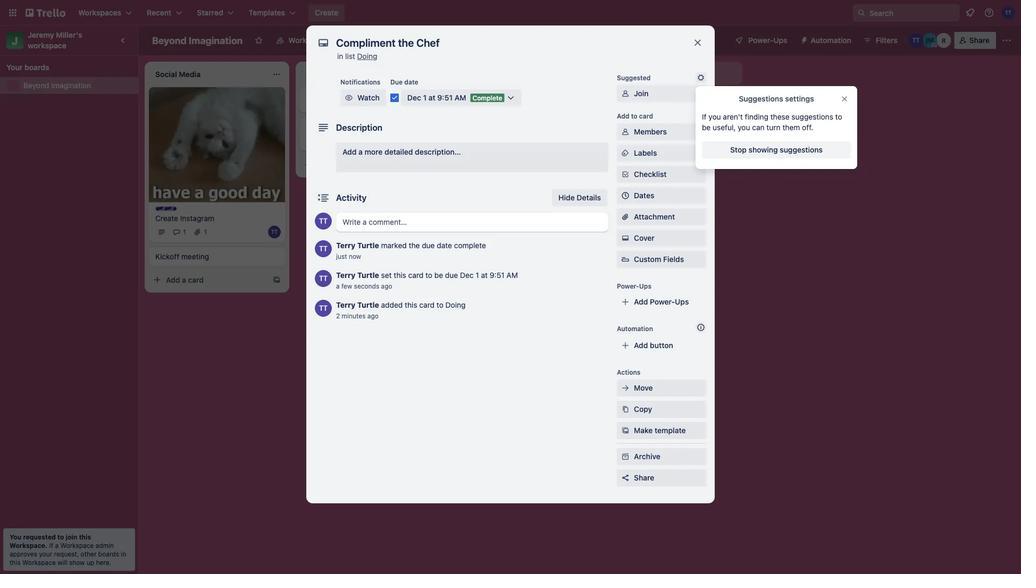 Task type: describe. For each thing, give the bounding box(es) containing it.
0 vertical spatial list
[[345, 52, 355, 61]]

0 vertical spatial the
[[350, 122, 361, 131]]

filters
[[876, 36, 898, 45]]

in inside if a workspace admin approves your request, other boards in this workspace will show up here.
[[121, 551, 126, 558]]

sm image for watch
[[344, 93, 354, 103]]

workspace inside button
[[289, 36, 328, 45]]

to inside terry turtle added this card to doing 2 minutes ago
[[437, 301, 444, 310]]

aren't
[[723, 113, 743, 121]]

0 horizontal spatial ups
[[639, 282, 652, 290]]

rubyanndersson (rubyanndersson) image
[[937, 33, 952, 48]]

turn
[[767, 123, 781, 132]]

up
[[87, 559, 94, 567]]

automation inside automation button
[[811, 36, 852, 45]]

archive link
[[617, 448, 706, 465]]

1 right mark due date as complete option
[[423, 93, 427, 102]]

kickoff
[[155, 252, 179, 261]]

0 vertical spatial share
[[970, 36, 990, 45]]

terry turtle set this card to be due dec 1 at 9:51 am a few seconds ago
[[336, 271, 518, 290]]

0 vertical spatial terry turtle (terryturtle) image
[[1002, 6, 1015, 19]]

jeremy miller (jeremymiller198) image
[[923, 33, 938, 48]]

1 down instagram
[[204, 228, 207, 236]]

0 vertical spatial at
[[429, 93, 436, 102]]

finding
[[745, 113, 769, 121]]

a down kickoff meeting at the top left of the page
[[182, 276, 186, 284]]

you requested to join this workspace.
[[10, 534, 91, 550]]

watch
[[358, 93, 380, 102]]

1 down create instagram
[[183, 228, 186, 236]]

request,
[[54, 551, 79, 558]]

cover
[[634, 234, 655, 243]]

sm image for copy
[[620, 404, 631, 415]]

terry for set this card to be due dec 1 at 9:51 am
[[336, 271, 356, 280]]

be inside if you aren't finding these suggestions to be useful, you can turn them off.
[[702, 123, 711, 132]]

show menu image
[[1002, 35, 1012, 46]]

join
[[634, 89, 649, 98]]

2 horizontal spatial add a card button
[[451, 93, 570, 110]]

Dec 1 checkbox
[[306, 134, 339, 147]]

power-ups button
[[727, 32, 794, 49]]

customize views image
[[411, 35, 422, 46]]

settings
[[785, 94, 814, 103]]

add power-ups
[[634, 298, 689, 306]]

add inside button
[[617, 69, 631, 78]]

custom
[[634, 255, 661, 264]]

activity
[[336, 193, 367, 203]]

j
[[12, 34, 18, 47]]

seconds
[[354, 282, 379, 290]]

labels link
[[617, 145, 706, 162]]

terry turtle added this card to doing 2 minutes ago
[[336, 301, 466, 320]]

few
[[342, 282, 352, 290]]

labels
[[634, 149, 657, 157]]

filters button
[[860, 32, 901, 49]]

workspace visible button
[[269, 32, 359, 49]]

checklist link
[[617, 166, 706, 183]]

0 vertical spatial share button
[[955, 32, 996, 49]]

add right the dec 1 at 9:51 am at the left of page
[[468, 97, 482, 105]]

1 vertical spatial power-
[[617, 282, 639, 290]]

you
[[10, 534, 21, 541]]

beyond imagination link
[[23, 80, 132, 91]]

add power-ups link
[[617, 294, 706, 311]]

your boards with 1 items element
[[6, 61, 127, 74]]

0 horizontal spatial terry turtle (terryturtle) image
[[268, 226, 281, 239]]

add down custom
[[634, 298, 648, 306]]

dec 1
[[319, 137, 336, 144]]

a inside if a workspace admin approves your request, other boards in this workspace will show up here.
[[55, 542, 59, 550]]

make template link
[[617, 422, 706, 439]]

primary element
[[0, 0, 1021, 26]]

complete
[[454, 241, 486, 250]]

compliment
[[306, 122, 348, 131]]

create instagram
[[155, 214, 214, 223]]

stop
[[730, 146, 747, 154]]

set
[[381, 271, 392, 280]]

due inside terry turtle set this card to be due dec 1 at 9:51 am a few seconds ago
[[445, 271, 458, 280]]

1 vertical spatial you
[[738, 123, 750, 132]]

suggested
[[617, 74, 651, 81]]

workspace visible
[[289, 36, 352, 45]]

watch button
[[340, 89, 386, 106]]

0 horizontal spatial date
[[405, 78, 419, 86]]

a inside add a more detailed description… link
[[359, 148, 363, 156]]

1 inside terry turtle set this card to be due dec 1 at 9:51 am a few seconds ago
[[476, 271, 479, 280]]

move link
[[617, 380, 706, 397]]

description…
[[415, 148, 461, 156]]

complete
[[473, 94, 502, 102]]

dec for dec 1 at 9:51 am
[[407, 93, 421, 102]]

turtle for marked the due date complete
[[357, 241, 379, 250]]

join link
[[617, 85, 706, 102]]

star or unstar board image
[[255, 36, 263, 45]]

0 horizontal spatial power-ups
[[617, 282, 652, 290]]

visible
[[330, 36, 352, 45]]

workspace
[[28, 41, 66, 50]]

minutes
[[342, 312, 366, 320]]

can
[[752, 123, 765, 132]]

custom fields
[[634, 255, 684, 264]]

r button
[[937, 33, 952, 48]]

0 vertical spatial add a card
[[468, 97, 506, 105]]

add inside button
[[634, 341, 648, 350]]

suggestions
[[739, 94, 783, 103]]

add another list button
[[598, 62, 743, 85]]

create for create
[[315, 8, 338, 17]]

jeremy
[[28, 31, 54, 39]]

beyond imagination inside 'link'
[[23, 81, 91, 90]]

add a more detailed description… link
[[336, 143, 609, 172]]

move
[[634, 384, 653, 393]]

hide details
[[559, 193, 601, 202]]

0 horizontal spatial you
[[709, 113, 721, 121]]

0 horizontal spatial doing
[[357, 52, 377, 61]]

dec 1 at 9:51 am
[[407, 93, 466, 102]]

1 horizontal spatial ups
[[675, 298, 689, 306]]

a down dec 1
[[333, 160, 337, 169]]

compliment the chef link
[[306, 121, 430, 132]]

list inside button
[[662, 69, 673, 78]]

admin
[[96, 542, 114, 550]]

description
[[336, 123, 383, 133]]

ago inside terry turtle set this card to be due dec 1 at 9:51 am a few seconds ago
[[381, 282, 392, 290]]

add another list
[[617, 69, 673, 78]]

suggestions inside button
[[780, 146, 823, 154]]

terry for added this card to doing
[[336, 301, 356, 310]]

add down dec 1 option
[[317, 160, 331, 169]]

other
[[81, 551, 97, 558]]

this inside if a workspace admin approves your request, other boards in this workspace will show up here.
[[10, 559, 21, 567]]

just
[[336, 253, 347, 260]]

attachment button
[[617, 209, 706, 226]]

sm image for labels
[[620, 148, 631, 159]]

hide
[[559, 193, 575, 202]]

make
[[634, 426, 653, 435]]

the inside terry turtle marked the due date complete just now
[[409, 241, 420, 250]]

9:51 inside terry turtle set this card to be due dec 1 at 9:51 am a few seconds ago
[[490, 271, 505, 280]]

0 horizontal spatial workspace
[[22, 559, 56, 567]]

requested
[[23, 534, 56, 541]]

ago inside terry turtle added this card to doing 2 minutes ago
[[368, 312, 379, 320]]

more
[[365, 148, 383, 156]]

marked
[[381, 241, 407, 250]]

compliment the chef
[[306, 122, 379, 131]]

custom fields button
[[617, 254, 706, 265]]

search image
[[858, 9, 866, 17]]

terry turtle (terryturtle) image for added this card to doing
[[315, 300, 332, 317]]

am inside terry turtle set this card to be due dec 1 at 9:51 am a few seconds ago
[[507, 271, 518, 280]]

sm image for automation
[[796, 32, 811, 47]]

add a card button for create from template… image
[[149, 272, 268, 289]]

to inside terry turtle set this card to be due dec 1 at 9:51 am a few seconds ago
[[426, 271, 433, 280]]



Task type: locate. For each thing, give the bounding box(es) containing it.
imagination inside 'link'
[[51, 81, 91, 90]]

1 horizontal spatial dec
[[407, 93, 421, 102]]

beyond
[[152, 35, 187, 46], [23, 81, 49, 90]]

at right mark due date as complete option
[[429, 93, 436, 102]]

this inside terry turtle added this card to doing 2 minutes ago
[[405, 301, 417, 310]]

1 vertical spatial power-ups
[[617, 282, 652, 290]]

sm image for cover
[[620, 233, 631, 244]]

archive
[[634, 452, 661, 461]]

0 horizontal spatial due
[[422, 241, 435, 250]]

1 vertical spatial doing
[[446, 301, 466, 310]]

add left more
[[343, 148, 357, 156]]

sm image inside copy "link"
[[620, 404, 631, 415]]

this down approves
[[10, 559, 21, 567]]

you
[[709, 113, 721, 121], [738, 123, 750, 132]]

you left can
[[738, 123, 750, 132]]

3 terry from the top
[[336, 301, 356, 310]]

if left aren't
[[702, 113, 707, 121]]

1 horizontal spatial create
[[315, 8, 338, 17]]

1 horizontal spatial add a card button
[[300, 156, 419, 173]]

showing
[[749, 146, 778, 154]]

0 horizontal spatial in
[[121, 551, 126, 558]]

add down kickoff
[[166, 276, 180, 284]]

sm image for make template
[[620, 426, 631, 436]]

mark due date as complete image
[[390, 94, 399, 102]]

boards
[[24, 63, 49, 72], [98, 551, 119, 558]]

0 vertical spatial be
[[702, 123, 711, 132]]

beyond inside board name text box
[[152, 35, 187, 46]]

sm image down the add to card
[[620, 127, 631, 137]]

1 horizontal spatial add a card
[[317, 160, 355, 169]]

0 vertical spatial in
[[337, 52, 343, 61]]

1 horizontal spatial 9:51
[[490, 271, 505, 280]]

stop showing suggestions
[[730, 146, 823, 154]]

power- inside button
[[749, 36, 774, 45]]

1 down compliment
[[333, 137, 336, 144]]

sm image left archive
[[620, 452, 631, 462]]

0 vertical spatial terry
[[336, 241, 356, 250]]

1 vertical spatial am
[[507, 271, 518, 280]]

to inside you requested to join this workspace.
[[57, 534, 64, 541]]

Search field
[[866, 5, 959, 21]]

suggestions up off.
[[792, 113, 834, 121]]

a left more
[[359, 148, 363, 156]]

be
[[702, 123, 711, 132], [435, 271, 443, 280]]

add
[[617, 69, 631, 78], [468, 97, 482, 105], [617, 112, 630, 120], [343, 148, 357, 156], [317, 160, 331, 169], [166, 276, 180, 284], [634, 298, 648, 306], [634, 341, 648, 350]]

if inside if you aren't finding these suggestions to be useful, you can turn them off.
[[702, 113, 707, 121]]

sm image left "join" in the top of the page
[[620, 88, 631, 99]]

a right the dec 1 at 9:51 am at the left of page
[[484, 97, 488, 105]]

sm image left watch
[[344, 93, 354, 103]]

sm image for suggested
[[696, 72, 706, 83]]

terry turtle (terryturtle) image for set this card to be due dec 1 at 9:51 am
[[315, 270, 332, 287]]

0 horizontal spatial ago
[[368, 312, 379, 320]]

add a card right the dec 1 at 9:51 am at the left of page
[[468, 97, 506, 105]]

sm image left checklist
[[620, 169, 631, 180]]

this inside you requested to join this workspace.
[[79, 534, 91, 541]]

2 terry from the top
[[336, 271, 356, 280]]

list right another
[[662, 69, 673, 78]]

these
[[771, 113, 790, 121]]

dec down compliment
[[319, 137, 331, 144]]

at inside terry turtle set this card to be due dec 1 at 9:51 am a few seconds ago
[[481, 271, 488, 280]]

list left doing link
[[345, 52, 355, 61]]

0 horizontal spatial beyond imagination
[[23, 81, 91, 90]]

0 horizontal spatial share button
[[617, 470, 706, 487]]

checklist
[[634, 170, 667, 179]]

detailed
[[385, 148, 413, 156]]

details
[[577, 193, 601, 202]]

card
[[490, 97, 506, 105], [639, 112, 653, 120], [339, 160, 355, 169], [408, 271, 424, 280], [188, 276, 204, 284], [419, 301, 435, 310]]

add button button
[[617, 337, 706, 354]]

sm image right power-ups button
[[796, 32, 811, 47]]

sm image inside checklist link
[[620, 169, 631, 180]]

turtle inside terry turtle added this card to doing 2 minutes ago
[[357, 301, 379, 310]]

add a card down kickoff meeting at the top left of the page
[[166, 276, 204, 284]]

2 minutes ago link
[[336, 312, 379, 320]]

sm image for join
[[620, 88, 631, 99]]

if for a
[[49, 542, 53, 550]]

turtle up the seconds
[[357, 271, 379, 280]]

1 horizontal spatial imagination
[[189, 35, 243, 46]]

now
[[349, 253, 361, 260]]

1 turtle from the top
[[357, 241, 379, 250]]

1 horizontal spatial in
[[337, 52, 343, 61]]

sm image inside cover link
[[620, 233, 631, 244]]

1 vertical spatial list
[[662, 69, 673, 78]]

0 vertical spatial suggestions
[[792, 113, 834, 121]]

sm image for move
[[620, 383, 631, 394]]

doing down terry turtle set this card to be due dec 1 at 9:51 am a few seconds ago
[[446, 301, 466, 310]]

create from template… image
[[423, 161, 432, 169]]

Mark due date as complete checkbox
[[390, 94, 399, 102]]

1 terry from the top
[[336, 241, 356, 250]]

1 vertical spatial add a card
[[317, 160, 355, 169]]

card inside terry turtle added this card to doing 2 minutes ago
[[419, 301, 435, 310]]

1 horizontal spatial power-ups
[[749, 36, 788, 45]]

terry up the 2 at left bottom
[[336, 301, 356, 310]]

create instagram link
[[155, 213, 279, 224]]

ups up add power-ups
[[639, 282, 652, 290]]

0 notifications image
[[964, 6, 977, 19]]

1 horizontal spatial list
[[662, 69, 673, 78]]

sm image inside labels "link"
[[620, 148, 631, 159]]

2 vertical spatial add a card button
[[149, 272, 268, 289]]

sm image for members
[[620, 127, 631, 137]]

0 horizontal spatial am
[[455, 93, 466, 102]]

add left another
[[617, 69, 631, 78]]

sm image for archive
[[620, 452, 631, 462]]

ago
[[381, 282, 392, 290], [368, 312, 379, 320]]

0 vertical spatial am
[[455, 93, 466, 102]]

copy link
[[617, 401, 706, 418]]

dec down complete
[[460, 271, 474, 280]]

1 horizontal spatial automation
[[811, 36, 852, 45]]

added
[[381, 301, 403, 310]]

sm image for checklist
[[620, 169, 631, 180]]

1 down complete
[[476, 271, 479, 280]]

1 vertical spatial beyond imagination
[[23, 81, 91, 90]]

1 horizontal spatial ago
[[381, 282, 392, 290]]

dates button
[[617, 187, 706, 204]]

board link
[[361, 32, 406, 49]]

0 vertical spatial power-ups
[[749, 36, 788, 45]]

1 horizontal spatial be
[[702, 123, 711, 132]]

0 vertical spatial create
[[315, 8, 338, 17]]

1 vertical spatial ago
[[368, 312, 379, 320]]

1 horizontal spatial you
[[738, 123, 750, 132]]

1 vertical spatial beyond
[[23, 81, 49, 90]]

useful,
[[713, 123, 736, 132]]

create inside "button"
[[315, 8, 338, 17]]

1 vertical spatial terry turtle (terryturtle) image
[[268, 226, 281, 239]]

share button down archive link
[[617, 470, 706, 487]]

create up workspace visible
[[315, 8, 338, 17]]

0 horizontal spatial at
[[429, 93, 436, 102]]

1 vertical spatial automation
[[617, 325, 653, 332]]

0 horizontal spatial automation
[[617, 325, 653, 332]]

0 horizontal spatial power-
[[617, 282, 639, 290]]

color: bold red, title: "thoughts" element
[[306, 92, 346, 99]]

1 horizontal spatial due
[[445, 271, 458, 280]]

boards inside your boards with 1 items element
[[24, 63, 49, 72]]

approves
[[10, 551, 37, 558]]

workspace down the join
[[60, 542, 94, 550]]

turtle up 2 minutes ago link
[[357, 301, 379, 310]]

dec for dec 1
[[319, 137, 331, 144]]

ago right minutes
[[368, 312, 379, 320]]

2 vertical spatial workspace
[[22, 559, 56, 567]]

terry inside terry turtle marked the due date complete just now
[[336, 241, 356, 250]]

terry turtle (terryturtle) image
[[1002, 6, 1015, 19], [268, 226, 281, 239]]

1 horizontal spatial power-
[[650, 298, 675, 306]]

ups inside button
[[774, 36, 788, 45]]

boards inside if a workspace admin approves your request, other boards in this workspace will show up here.
[[98, 551, 119, 558]]

your boards
[[6, 63, 49, 72]]

2 vertical spatial dec
[[460, 271, 474, 280]]

this right set
[[394, 271, 406, 280]]

this right added on the bottom of the page
[[405, 301, 417, 310]]

sm image inside automation button
[[796, 32, 811, 47]]

in down visible
[[337, 52, 343, 61]]

0 vertical spatial dec
[[407, 93, 421, 102]]

boards down admin
[[98, 551, 119, 558]]

actions
[[617, 369, 641, 376]]

2 vertical spatial terry
[[336, 301, 356, 310]]

another
[[633, 69, 660, 78]]

notifications
[[340, 78, 381, 86]]

add down suggested
[[617, 112, 630, 120]]

add a card for create from template… image
[[166, 276, 204, 284]]

a few seconds ago link
[[336, 282, 392, 290]]

0 vertical spatial 9:51
[[437, 93, 453, 102]]

terry inside terry turtle set this card to be due dec 1 at 9:51 am a few seconds ago
[[336, 271, 356, 280]]

suggestions inside if you aren't finding these suggestions to be useful, you can turn them off.
[[792, 113, 834, 121]]

1 vertical spatial create
[[155, 214, 178, 223]]

hide details link
[[552, 189, 608, 206]]

if up your
[[49, 542, 53, 550]]

beyond inside 'link'
[[23, 81, 49, 90]]

beyond imagination inside board name text box
[[152, 35, 243, 46]]

color: purple, title: none image
[[155, 207, 177, 211]]

terry turtle (terryturtle) image
[[909, 33, 924, 48], [315, 213, 332, 230], [315, 240, 332, 257], [315, 270, 332, 287], [315, 300, 332, 317]]

1 vertical spatial share
[[634, 474, 655, 483]]

instagram
[[180, 214, 214, 223]]

ago down set
[[381, 282, 392, 290]]

fields
[[663, 255, 684, 264]]

workspace
[[289, 36, 328, 45], [60, 542, 94, 550], [22, 559, 56, 567]]

share button down 0 notifications image
[[955, 32, 996, 49]]

Board name text field
[[147, 32, 248, 49]]

2 turtle from the top
[[357, 271, 379, 280]]

sm image
[[696, 72, 706, 83], [620, 88, 631, 99], [344, 93, 354, 103], [620, 148, 631, 159], [620, 452, 631, 462]]

1 horizontal spatial beyond
[[152, 35, 187, 46]]

due down complete
[[445, 271, 458, 280]]

2 horizontal spatial dec
[[460, 271, 474, 280]]

suggestions down off.
[[780, 146, 823, 154]]

board
[[379, 36, 400, 45]]

a
[[484, 97, 488, 105], [359, 148, 363, 156], [333, 160, 337, 169], [182, 276, 186, 284], [336, 282, 340, 290], [55, 542, 59, 550]]

date left complete
[[437, 241, 452, 250]]

terry turtle (terryturtle) image for marked the due date complete
[[315, 240, 332, 257]]

sm image inside move link
[[620, 383, 631, 394]]

1 horizontal spatial beyond imagination
[[152, 35, 243, 46]]

the right marked
[[409, 241, 420, 250]]

this right the join
[[79, 534, 91, 541]]

if a workspace admin approves your request, other boards in this workspace will show up here.
[[10, 542, 126, 567]]

1 horizontal spatial workspace
[[60, 542, 94, 550]]

1 vertical spatial boards
[[98, 551, 119, 558]]

list
[[345, 52, 355, 61], [662, 69, 673, 78]]

workspace.
[[10, 542, 47, 550]]

0 horizontal spatial 9:51
[[437, 93, 453, 102]]

thoughts
[[317, 92, 346, 99]]

members link
[[617, 123, 706, 140]]

sm image left copy
[[620, 404, 631, 415]]

2 vertical spatial power-
[[650, 298, 675, 306]]

2 horizontal spatial power-
[[749, 36, 774, 45]]

share down archive
[[634, 474, 655, 483]]

create down 'color: purple, title: none' image
[[155, 214, 178, 223]]

0 horizontal spatial add a card
[[166, 276, 204, 284]]

0 vertical spatial doing
[[357, 52, 377, 61]]

add left button at the right
[[634, 341, 648, 350]]

attachment
[[634, 213, 675, 221]]

0 horizontal spatial be
[[435, 271, 443, 280]]

1 vertical spatial date
[[437, 241, 452, 250]]

0 vertical spatial boards
[[24, 63, 49, 72]]

1 horizontal spatial at
[[481, 271, 488, 280]]

add a card for create from template… icon at the left top
[[317, 160, 355, 169]]

terry inside terry turtle added this card to doing 2 minutes ago
[[336, 301, 356, 310]]

be left useful,
[[702, 123, 711, 132]]

terry up just now link
[[336, 241, 356, 250]]

in list doing
[[337, 52, 377, 61]]

doing down the board link
[[357, 52, 377, 61]]

automation left filters button
[[811, 36, 852, 45]]

imagination left star or unstar board icon
[[189, 35, 243, 46]]

dec inside terry turtle set this card to be due dec 1 at 9:51 am a few seconds ago
[[460, 271, 474, 280]]

turtle for set this card to be due dec 1 at 9:51 am
[[357, 271, 379, 280]]

add to card
[[617, 112, 653, 120]]

jeremy miller's workspace
[[28, 31, 84, 50]]

if you aren't finding these suggestions to be useful, you can turn them off.
[[702, 113, 842, 132]]

1 horizontal spatial boards
[[98, 551, 119, 558]]

imagination down your boards with 1 items element
[[51, 81, 91, 90]]

turtle inside terry turtle marked the due date complete just now
[[357, 241, 379, 250]]

add a card down dec 1
[[317, 160, 355, 169]]

join
[[66, 534, 77, 541]]

share
[[970, 36, 990, 45], [634, 474, 655, 483]]

1 horizontal spatial if
[[702, 113, 707, 121]]

imagination inside board name text box
[[189, 35, 243, 46]]

create
[[315, 8, 338, 17], [155, 214, 178, 223]]

date
[[405, 78, 419, 86], [437, 241, 452, 250]]

doing inside terry turtle added this card to doing 2 minutes ago
[[446, 301, 466, 310]]

0 horizontal spatial beyond
[[23, 81, 49, 90]]

terry up the 'few'
[[336, 271, 356, 280]]

if for you
[[702, 113, 707, 121]]

power-ups inside button
[[749, 36, 788, 45]]

kickoff meeting
[[155, 252, 209, 261]]

sm image left make
[[620, 426, 631, 436]]

add button
[[634, 341, 673, 350]]

add a card
[[468, 97, 506, 105], [317, 160, 355, 169], [166, 276, 204, 284]]

automation button
[[796, 32, 858, 49]]

turtle for added this card to doing
[[357, 301, 379, 310]]

terry turtle (terryturtle) image right open information menu icon at the top right of the page
[[1002, 6, 1015, 19]]

date inside terry turtle marked the due date complete just now
[[437, 241, 452, 250]]

a inside terry turtle set this card to be due dec 1 at 9:51 am a few seconds ago
[[336, 282, 340, 290]]

0 vertical spatial due
[[422, 241, 435, 250]]

3 turtle from the top
[[357, 301, 379, 310]]

sm image inside join link
[[620, 88, 631, 99]]

1 vertical spatial turtle
[[357, 271, 379, 280]]

1 vertical spatial share button
[[617, 470, 706, 487]]

this inside terry turtle set this card to be due dec 1 at 9:51 am a few seconds ago
[[394, 271, 406, 280]]

be inside terry turtle set this card to be due dec 1 at 9:51 am a few seconds ago
[[435, 271, 443, 280]]

terry for marked the due date complete
[[336, 241, 356, 250]]

share left show menu image
[[970, 36, 990, 45]]

this
[[394, 271, 406, 280], [405, 301, 417, 310], [79, 534, 91, 541], [10, 559, 21, 567]]

0 horizontal spatial dec
[[319, 137, 331, 144]]

sm image inside members link
[[620, 127, 631, 137]]

back to home image
[[26, 4, 65, 21]]

at down complete
[[481, 271, 488, 280]]

card inside terry turtle set this card to be due dec 1 at 9:51 am a few seconds ago
[[408, 271, 424, 280]]

None text field
[[331, 33, 682, 52]]

1 vertical spatial terry
[[336, 271, 356, 280]]

1 inside option
[[333, 137, 336, 144]]

ups down the fields
[[675, 298, 689, 306]]

the left chef
[[350, 122, 361, 131]]

to inside if you aren't finding these suggestions to be useful, you can turn them off.
[[836, 113, 842, 121]]

0 vertical spatial add a card button
[[451, 93, 570, 110]]

if inside if a workspace admin approves your request, other boards in this workspace will show up here.
[[49, 542, 53, 550]]

1 vertical spatial at
[[481, 271, 488, 280]]

0 vertical spatial beyond
[[152, 35, 187, 46]]

1 horizontal spatial share button
[[955, 32, 996, 49]]

due right marked
[[422, 241, 435, 250]]

stop showing suggestions button
[[702, 142, 851, 159]]

0 horizontal spatial if
[[49, 542, 53, 550]]

be down terry turtle marked the due date complete just now
[[435, 271, 443, 280]]

turtle up the now
[[357, 241, 379, 250]]

dec inside option
[[319, 137, 331, 144]]

make template
[[634, 426, 686, 435]]

in right other
[[121, 551, 126, 558]]

miller's
[[56, 31, 82, 39]]

chef
[[363, 122, 379, 131]]

0 vertical spatial ups
[[774, 36, 788, 45]]

add a more detailed description…
[[343, 148, 461, 156]]

dec down due date
[[407, 93, 421, 102]]

automation up add button
[[617, 325, 653, 332]]

them
[[783, 123, 800, 132]]

2 vertical spatial add a card
[[166, 276, 204, 284]]

0 horizontal spatial imagination
[[51, 81, 91, 90]]

share button
[[955, 32, 996, 49], [617, 470, 706, 487]]

template
[[655, 426, 686, 435]]

workspace left visible
[[289, 36, 328, 45]]

create for create instagram
[[155, 214, 178, 223]]

just now link
[[336, 253, 361, 260]]

turtle
[[357, 241, 379, 250], [357, 271, 379, 280], [357, 301, 379, 310]]

1 horizontal spatial am
[[507, 271, 518, 280]]

0 vertical spatial beyond imagination
[[152, 35, 243, 46]]

you up useful,
[[709, 113, 721, 121]]

1 vertical spatial ups
[[639, 282, 652, 290]]

sm image down actions
[[620, 383, 631, 394]]

date right due
[[405, 78, 419, 86]]

sm image left labels
[[620, 148, 631, 159]]

suggestions settings
[[739, 94, 814, 103]]

0 vertical spatial ago
[[381, 282, 392, 290]]

0 vertical spatial if
[[702, 113, 707, 121]]

open information menu image
[[984, 7, 995, 18]]

0 vertical spatial you
[[709, 113, 721, 121]]

r
[[942, 37, 946, 44]]

sm image inside watch button
[[344, 93, 354, 103]]

kickoff meeting link
[[155, 251, 279, 262]]

sm image inside archive link
[[620, 452, 631, 462]]

to
[[631, 112, 638, 120], [836, 113, 842, 121], [426, 271, 433, 280], [437, 301, 444, 310], [57, 534, 64, 541]]

ups left automation button
[[774, 36, 788, 45]]

a up request,
[[55, 542, 59, 550]]

am
[[455, 93, 466, 102], [507, 271, 518, 280]]

0 vertical spatial imagination
[[189, 35, 243, 46]]

Write a comment text field
[[336, 213, 609, 232]]

turtle inside terry turtle set this card to be due dec 1 at 9:51 am a few seconds ago
[[357, 271, 379, 280]]

1 horizontal spatial date
[[437, 241, 452, 250]]

boards right your
[[24, 63, 49, 72]]

sm image left cover
[[620, 233, 631, 244]]

create from template… image
[[272, 276, 281, 284]]

terry turtle (terryturtle) image up create from template… image
[[268, 226, 281, 239]]

workspace down your
[[22, 559, 56, 567]]

due
[[390, 78, 403, 86]]

sm image up join link at the right top of page
[[696, 72, 706, 83]]

a left the 'few'
[[336, 282, 340, 290]]

sm image inside make template link
[[620, 426, 631, 436]]

sm image
[[796, 32, 811, 47], [620, 127, 631, 137], [620, 169, 631, 180], [620, 233, 631, 244], [620, 383, 631, 394], [620, 404, 631, 415], [620, 426, 631, 436]]

meeting
[[181, 252, 209, 261]]

2 vertical spatial turtle
[[357, 301, 379, 310]]

due inside terry turtle marked the due date complete just now
[[422, 241, 435, 250]]

your
[[6, 63, 23, 72]]

add a card button for create from template… icon at the left top
[[300, 156, 419, 173]]



Task type: vqa. For each thing, say whether or not it's contained in the screenshot.
Jeremy Miller's workspace at the top left of page
yes



